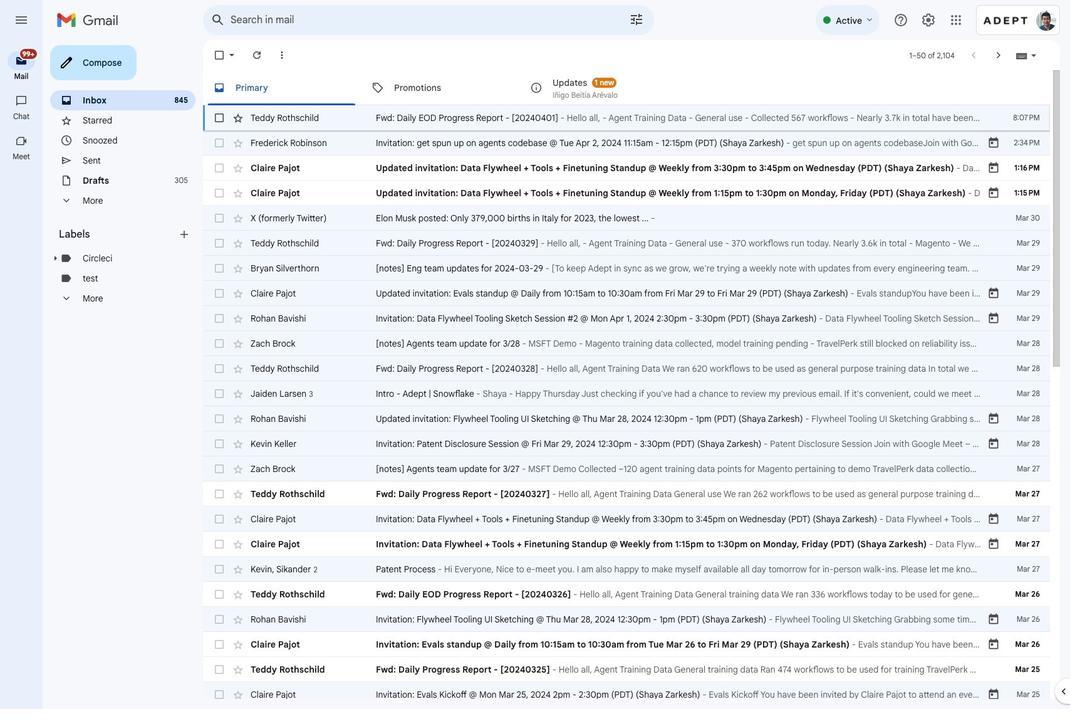 Task type: locate. For each thing, give the bounding box(es) containing it.
3 calendar event image from the top
[[988, 287, 1001, 300]]

16 row from the top
[[203, 481, 1051, 507]]

more email options image
[[276, 49, 288, 61]]

5 row from the top
[[203, 206, 1051, 231]]

10 row from the top
[[203, 331, 1051, 356]]

select input tool image
[[1031, 51, 1038, 60]]

12 row from the top
[[203, 381, 1051, 406]]

settings image
[[922, 13, 937, 28]]

8 row from the top
[[203, 281, 1051, 306]]

calendar event image for 14th row from the top of the page
[[988, 438, 1001, 450]]

None checkbox
[[213, 49, 226, 61], [213, 112, 226, 124], [213, 137, 226, 149], [213, 162, 226, 174], [213, 187, 226, 199], [213, 212, 226, 224], [213, 237, 226, 250], [213, 262, 226, 275], [213, 287, 226, 300], [213, 337, 226, 350], [213, 413, 226, 425], [213, 488, 226, 500], [213, 538, 226, 550], [213, 563, 226, 576], [213, 613, 226, 626], [213, 49, 226, 61], [213, 112, 226, 124], [213, 137, 226, 149], [213, 162, 226, 174], [213, 187, 226, 199], [213, 212, 226, 224], [213, 237, 226, 250], [213, 262, 226, 275], [213, 287, 226, 300], [213, 337, 226, 350], [213, 413, 226, 425], [213, 488, 226, 500], [213, 538, 226, 550], [213, 563, 226, 576], [213, 613, 226, 626]]

1 vertical spatial calendar event image
[[988, 312, 1001, 325]]

calendar event image for second row from the top of the page
[[988, 137, 1001, 149]]

1 row from the top
[[203, 105, 1051, 130]]

4 calendar event image from the top
[[988, 438, 1001, 450]]

2 calendar event image from the top
[[988, 162, 1001, 174]]

6 calendar event image from the top
[[988, 538, 1001, 550]]

Search in mail text field
[[231, 14, 594, 26]]

2 calendar event image from the top
[[988, 312, 1001, 325]]

2 vertical spatial calendar event image
[[988, 413, 1001, 425]]

None checkbox
[[213, 312, 226, 325], [213, 362, 226, 375], [213, 387, 226, 400], [213, 438, 226, 450], [213, 463, 226, 475], [213, 513, 226, 525], [213, 588, 226, 601], [213, 638, 226, 651], [213, 663, 226, 676], [213, 688, 226, 701], [213, 312, 226, 325], [213, 362, 226, 375], [213, 387, 226, 400], [213, 438, 226, 450], [213, 463, 226, 475], [213, 513, 226, 525], [213, 588, 226, 601], [213, 638, 226, 651], [213, 663, 226, 676], [213, 688, 226, 701]]

navigation
[[0, 40, 44, 709]]

9 row from the top
[[203, 306, 1051, 331]]

calendar event image
[[988, 137, 1001, 149], [988, 162, 1001, 174], [988, 287, 1001, 300], [988, 438, 1001, 450], [988, 513, 1001, 525], [988, 538, 1001, 550]]

11 row from the top
[[203, 356, 1051, 381]]

row
[[203, 105, 1051, 130], [203, 130, 1051, 155], [203, 155, 1051, 181], [203, 181, 1051, 206], [203, 206, 1051, 231], [203, 231, 1051, 256], [203, 256, 1051, 281], [203, 281, 1051, 306], [203, 306, 1051, 331], [203, 331, 1051, 356], [203, 356, 1051, 381], [203, 381, 1051, 406], [203, 406, 1051, 431], [203, 431, 1051, 456], [203, 456, 1051, 481], [203, 481, 1051, 507], [203, 507, 1051, 532], [203, 532, 1051, 557], [203, 557, 1051, 582], [203, 582, 1051, 607], [203, 607, 1051, 632], [203, 632, 1051, 657], [203, 657, 1051, 682], [203, 682, 1051, 707]]

5 calendar event image from the top
[[988, 513, 1001, 525]]

tab list
[[203, 70, 1051, 105]]

calendar event image
[[988, 187, 1001, 199], [988, 312, 1001, 325], [988, 413, 1001, 425]]

3 calendar event image from the top
[[988, 413, 1001, 425]]

1 calendar event image from the top
[[988, 137, 1001, 149]]

3 row from the top
[[203, 155, 1051, 181]]

24 row from the top
[[203, 682, 1051, 707]]

main content
[[203, 70, 1051, 709]]

15 row from the top
[[203, 456, 1051, 481]]

calendar event image for 17th row from the top
[[988, 513, 1001, 525]]

22 row from the top
[[203, 632, 1051, 657]]

18 row from the top
[[203, 532, 1051, 557]]

heading
[[0, 71, 43, 82], [0, 112, 43, 122], [0, 152, 43, 162], [59, 228, 178, 241]]

23 row from the top
[[203, 657, 1051, 682]]

updates, one new message, tab
[[520, 70, 678, 105]]

promotions tab
[[362, 70, 520, 105]]

20 row from the top
[[203, 582, 1051, 607]]

0 vertical spatial calendar event image
[[988, 187, 1001, 199]]

main menu image
[[14, 13, 29, 28]]

7 row from the top
[[203, 256, 1051, 281]]

17 row from the top
[[203, 507, 1051, 532]]

Search in mail search field
[[203, 5, 655, 35]]

search in mail image
[[207, 9, 229, 31]]

primary tab
[[203, 70, 360, 105]]

1 calendar event image from the top
[[988, 187, 1001, 199]]



Task type: vqa. For each thing, say whether or not it's contained in the screenshot.
Quick settings in the right top of the page
no



Task type: describe. For each thing, give the bounding box(es) containing it.
21 row from the top
[[203, 607, 1051, 632]]

6 row from the top
[[203, 231, 1051, 256]]

13 row from the top
[[203, 406, 1051, 431]]

2 row from the top
[[203, 130, 1051, 155]]

older image
[[993, 49, 1006, 61]]

calendar event image for fourth row from the top of the page
[[988, 187, 1001, 199]]

calendar event image for 13th row from the top
[[988, 413, 1001, 425]]

calendar event image for 18th row from the top of the page
[[988, 538, 1001, 550]]

calendar event image for 8th row
[[988, 287, 1001, 300]]

14 row from the top
[[203, 431, 1051, 456]]

support image
[[894, 13, 909, 28]]

gmail image
[[56, 8, 125, 33]]

19 row from the top
[[203, 557, 1051, 582]]

refresh image
[[251, 49, 263, 61]]

advanced search options image
[[624, 7, 649, 32]]

calendar event image for 22th row from the bottom of the page
[[988, 162, 1001, 174]]

4 row from the top
[[203, 181, 1051, 206]]

calendar event image for ninth row
[[988, 312, 1001, 325]]



